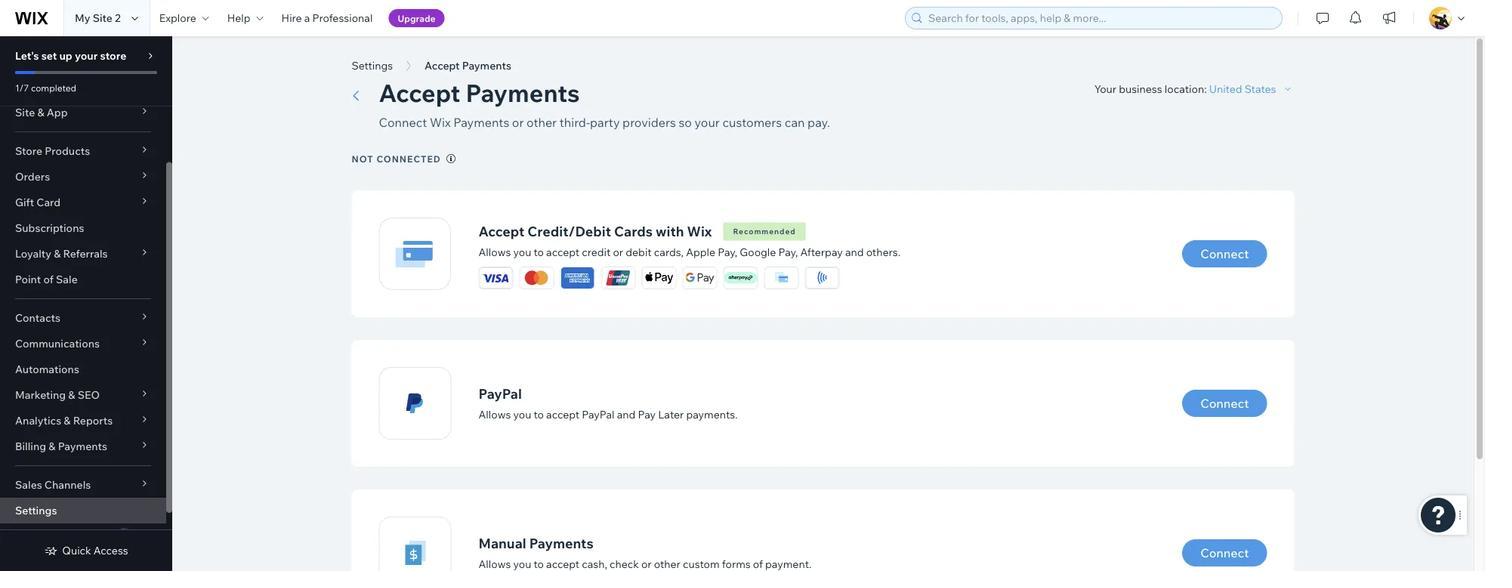 Task type: vqa. For each thing, say whether or not it's contained in the screenshot.
Free to install
no



Task type: locate. For each thing, give the bounding box(es) containing it.
0 horizontal spatial your
[[75, 49, 98, 62]]

cash,
[[582, 558, 607, 571]]

site down '1/7'
[[15, 106, 35, 119]]

, left google
[[735, 245, 738, 259]]

1 vertical spatial accept
[[546, 408, 580, 421]]

billing & payments
[[15, 440, 107, 453]]

to
[[534, 245, 544, 259], [534, 408, 544, 421], [534, 558, 544, 571]]

seo
[[78, 388, 100, 402]]

site & app
[[15, 106, 68, 119]]

0 horizontal spatial and
[[617, 408, 636, 421]]

or left debit
[[613, 245, 624, 259]]

of inside "manual payments allows you to accept cash, check or other custom forms of payment."
[[753, 558, 763, 571]]

0 vertical spatial you
[[513, 245, 532, 259]]

1 vertical spatial allows
[[479, 408, 511, 421]]

0 vertical spatial accept
[[425, 59, 460, 72]]

1 horizontal spatial and
[[846, 245, 864, 259]]

other
[[527, 115, 557, 130], [654, 558, 681, 571]]

upgrade
[[398, 12, 436, 24]]

0 vertical spatial allows
[[479, 245, 511, 259]]

0 horizontal spatial settings
[[15, 504, 57, 517]]

referrals
[[63, 247, 108, 260]]

other left custom
[[654, 558, 681, 571]]

pay left later
[[638, 408, 656, 421]]

settings inside sidebar element
[[15, 504, 57, 517]]

not
[[352, 153, 374, 164]]

gift card
[[15, 196, 61, 209]]

so
[[679, 115, 692, 130]]

1 vertical spatial to
[[534, 408, 544, 421]]

sidebar element
[[0, 36, 172, 571]]

1 horizontal spatial or
[[613, 245, 624, 259]]

my site 2
[[75, 11, 121, 25]]

& right loyalty
[[54, 247, 61, 260]]

1 horizontal spatial of
[[753, 558, 763, 571]]

0 vertical spatial to
[[534, 245, 544, 259]]

& for analytics
[[64, 414, 71, 427]]

allows
[[479, 245, 511, 259], [479, 408, 511, 421], [479, 558, 511, 571]]

1 horizontal spatial ,
[[796, 245, 798, 259]]

0 horizontal spatial pay
[[638, 408, 656, 421]]

loyalty & referrals
[[15, 247, 108, 260]]

connect button for manual payments
[[1183, 540, 1268, 567]]

3 connect button from the top
[[1183, 540, 1268, 567]]

pay
[[718, 245, 735, 259], [779, 245, 796, 259], [638, 408, 656, 421]]

0 vertical spatial or
[[512, 115, 524, 130]]

store
[[100, 49, 127, 62]]

pay up the wix point of sale icon
[[779, 245, 796, 259]]

& right billing
[[49, 440, 56, 453]]

3 accept from the top
[[546, 558, 580, 571]]

0 vertical spatial site
[[93, 11, 113, 25]]

of left sale
[[43, 273, 54, 286]]

0 vertical spatial settings
[[352, 59, 393, 72]]

& for marketing
[[68, 388, 75, 402]]

cards
[[614, 223, 653, 240]]

you
[[513, 245, 532, 259], [513, 408, 532, 421], [513, 558, 532, 571]]

subscriptions link
[[0, 215, 166, 241]]

1 vertical spatial other
[[654, 558, 681, 571]]

1 allows from the top
[[479, 245, 511, 259]]

0 horizontal spatial site
[[15, 106, 35, 119]]

help button
[[218, 0, 273, 36]]

connect for allows you to accept paypal and pay later payments.
[[1201, 396, 1250, 411]]

settings
[[352, 59, 393, 72], [15, 504, 57, 517]]

analytics & reports
[[15, 414, 113, 427]]

other left third-
[[527, 115, 557, 130]]

0 vertical spatial other
[[527, 115, 557, 130]]

customers
[[723, 115, 782, 130]]

cards,
[[654, 245, 684, 259]]

accept inside paypal allows you to accept paypal and pay later payments.
[[546, 408, 580, 421]]

1 vertical spatial site
[[15, 106, 35, 119]]

& inside dropdown button
[[37, 106, 44, 119]]

accept
[[425, 59, 460, 72], [379, 77, 461, 108], [479, 223, 525, 240]]

your right so
[[695, 115, 720, 130]]

0 vertical spatial of
[[43, 273, 54, 286]]

1 to from the top
[[534, 245, 544, 259]]

paypal
[[479, 385, 522, 402], [582, 408, 615, 421]]

site inside dropdown button
[[15, 106, 35, 119]]

or for you
[[613, 245, 624, 259]]

2 vertical spatial accept
[[479, 223, 525, 240]]

custom
[[683, 558, 720, 571]]

or left third-
[[512, 115, 524, 130]]

your inside accept payments connect wix payments or other third-party providers so your customers can pay.
[[695, 115, 720, 130]]

loyalty & referrals button
[[0, 241, 166, 267]]

pay.
[[808, 115, 830, 130]]

2 horizontal spatial or
[[642, 558, 652, 571]]

payments inside 'button'
[[462, 59, 512, 72]]

2 vertical spatial you
[[513, 558, 532, 571]]

1 horizontal spatial your
[[695, 115, 720, 130]]

1 connect button from the top
[[1183, 240, 1268, 268]]

2
[[115, 11, 121, 25]]

of inside point of sale link
[[43, 273, 54, 286]]

1 vertical spatial and
[[617, 408, 636, 421]]

accept for accept credit/debit cards with wix
[[479, 223, 525, 240]]

wix
[[430, 115, 451, 130], [687, 223, 712, 240]]

,
[[735, 245, 738, 259], [796, 245, 798, 259]]

or right check
[[642, 558, 652, 571]]

wix up apple on the left top of page
[[687, 223, 712, 240]]

settings for settings link
[[15, 504, 57, 517]]

2 allows from the top
[[479, 408, 511, 421]]

2 to from the top
[[534, 408, 544, 421]]

accept up visa icon
[[479, 223, 525, 240]]

to inside paypal allows you to accept paypal and pay later payments.
[[534, 408, 544, 421]]

your business location:
[[1095, 82, 1210, 95]]

your right up
[[75, 49, 98, 62]]

pay right apple on the left top of page
[[718, 245, 735, 259]]

, left afterpay
[[796, 245, 798, 259]]

2 you from the top
[[513, 408, 532, 421]]

set
[[41, 49, 57, 62]]

0 vertical spatial paypal
[[479, 385, 522, 402]]

& left seo on the left bottom of page
[[68, 388, 75, 402]]

tap to pay on mobile image
[[806, 267, 839, 289]]

1 vertical spatial or
[[613, 245, 624, 259]]

1 vertical spatial wix
[[687, 223, 712, 240]]

or
[[512, 115, 524, 130], [613, 245, 624, 259], [642, 558, 652, 571]]

2 vertical spatial to
[[534, 558, 544, 571]]

0 vertical spatial connect button
[[1183, 240, 1268, 268]]

2 vertical spatial connect button
[[1183, 540, 1268, 567]]

1 vertical spatial connect button
[[1183, 390, 1268, 417]]

allows you to accept credit or debit cards, apple pay , google pay , afterpay and others.
[[479, 245, 901, 259]]

1 horizontal spatial pay
[[718, 245, 735, 259]]

settings down professional at the top of the page
[[352, 59, 393, 72]]

or inside "manual payments allows you to accept cash, check or other custom forms of payment."
[[642, 558, 652, 571]]

1 vertical spatial your
[[695, 115, 720, 130]]

store products button
[[0, 138, 166, 164]]

accept
[[546, 245, 580, 259], [546, 408, 580, 421], [546, 558, 580, 571]]

wix point of sale image
[[771, 267, 792, 289]]

orders button
[[0, 164, 166, 190]]

united states
[[1210, 82, 1277, 95]]

0 horizontal spatial wix
[[430, 115, 451, 130]]

& left app
[[37, 106, 44, 119]]

0 horizontal spatial or
[[512, 115, 524, 130]]

providers
[[623, 115, 676, 130]]

1 vertical spatial you
[[513, 408, 532, 421]]

later
[[658, 408, 684, 421]]

accept inside 'button'
[[425, 59, 460, 72]]

debit
[[626, 245, 652, 259]]

accept down settings button
[[379, 77, 461, 108]]

marketing & seo
[[15, 388, 100, 402]]

2 connect button from the top
[[1183, 390, 1268, 417]]

subscriptions
[[15, 221, 84, 235]]

visa image
[[480, 267, 513, 289]]

or inside accept payments connect wix payments or other third-party providers so your customers can pay.
[[512, 115, 524, 130]]

analytics & reports button
[[0, 408, 166, 434]]

accept inside accept payments connect wix payments or other third-party providers so your customers can pay.
[[379, 77, 461, 108]]

0 vertical spatial your
[[75, 49, 98, 62]]

party
[[590, 115, 620, 130]]

connect button for paypal
[[1183, 390, 1268, 417]]

site
[[93, 11, 113, 25], [15, 106, 35, 119]]

0 vertical spatial and
[[846, 245, 864, 259]]

and left later
[[617, 408, 636, 421]]

and left others.
[[846, 245, 864, 259]]

recommended
[[734, 227, 796, 236]]

1 you from the top
[[513, 245, 532, 259]]

payment.
[[766, 558, 812, 571]]

1 vertical spatial accept
[[379, 77, 461, 108]]

0 horizontal spatial other
[[527, 115, 557, 130]]

1 vertical spatial of
[[753, 558, 763, 571]]

0 vertical spatial accept
[[546, 245, 580, 259]]

payments
[[462, 59, 512, 72], [466, 77, 580, 108], [454, 115, 510, 130], [58, 440, 107, 453], [530, 535, 594, 552]]

accept down upgrade button
[[425, 59, 460, 72]]

with
[[656, 223, 684, 240]]

2 vertical spatial allows
[[479, 558, 511, 571]]

3 you from the top
[[513, 558, 532, 571]]

1 horizontal spatial other
[[654, 558, 681, 571]]

card
[[36, 196, 61, 209]]

automations
[[15, 363, 79, 376]]

let's
[[15, 49, 39, 62]]

1 , from the left
[[735, 245, 738, 259]]

you inside "manual payments allows you to accept cash, check or other custom forms of payment."
[[513, 558, 532, 571]]

site left the 2
[[93, 11, 113, 25]]

gift
[[15, 196, 34, 209]]

to inside "manual payments allows you to accept cash, check or other custom forms of payment."
[[534, 558, 544, 571]]

1 vertical spatial settings
[[15, 504, 57, 517]]

settings down sales
[[15, 504, 57, 517]]

0 horizontal spatial ,
[[735, 245, 738, 259]]

3 allows from the top
[[479, 558, 511, 571]]

of right forms
[[753, 558, 763, 571]]

2 horizontal spatial pay
[[779, 245, 796, 259]]

0 vertical spatial wix
[[430, 115, 451, 130]]

3 to from the top
[[534, 558, 544, 571]]

quick
[[62, 544, 91, 557]]

1 horizontal spatial paypal
[[582, 408, 615, 421]]

store
[[15, 144, 42, 158]]

settings for settings button
[[352, 59, 393, 72]]

2 vertical spatial or
[[642, 558, 652, 571]]

pay inside paypal allows you to accept paypal and pay later payments.
[[638, 408, 656, 421]]

sales
[[15, 478, 42, 492]]

1 horizontal spatial site
[[93, 11, 113, 25]]

2 accept from the top
[[546, 408, 580, 421]]

& left reports at the left bottom
[[64, 414, 71, 427]]

1 horizontal spatial settings
[[352, 59, 393, 72]]

0 horizontal spatial of
[[43, 273, 54, 286]]

wix up connected
[[430, 115, 451, 130]]

check
[[610, 558, 639, 571]]

united states button
[[1210, 82, 1295, 96]]

chinaunionpay image
[[602, 267, 635, 289]]

payments inside "manual payments allows you to accept cash, check or other custom forms of payment."
[[530, 535, 594, 552]]

settings inside button
[[352, 59, 393, 72]]

payments for accept payments
[[462, 59, 512, 72]]

2 vertical spatial accept
[[546, 558, 580, 571]]



Task type: describe. For each thing, give the bounding box(es) containing it.
payments.
[[686, 408, 738, 421]]

2 , from the left
[[796, 245, 798, 259]]

your inside sidebar element
[[75, 49, 98, 62]]

1 vertical spatial paypal
[[582, 408, 615, 421]]

& for billing
[[49, 440, 56, 453]]

sale
[[56, 273, 78, 286]]

other inside "manual payments allows you to accept cash, check or other custom forms of payment."
[[654, 558, 681, 571]]

amex image
[[561, 267, 594, 289]]

gift card button
[[0, 190, 166, 215]]

other inside accept payments connect wix payments or other third-party providers so your customers can pay.
[[527, 115, 557, 130]]

reports
[[73, 414, 113, 427]]

credit
[[582, 245, 611, 259]]

connect for allows you to accept cash, check or other custom forms of payment.
[[1201, 546, 1250, 561]]

access
[[94, 544, 128, 557]]

billing
[[15, 440, 46, 453]]

point of sale link
[[0, 267, 166, 292]]

afterpay image
[[724, 272, 758, 284]]

marketing & seo button
[[0, 382, 166, 408]]

accept for accept payments connect wix payments or other third-party providers so your customers can pay.
[[379, 77, 461, 108]]

1 horizontal spatial wix
[[687, 223, 712, 240]]

hire
[[282, 11, 302, 25]]

point of sale
[[15, 273, 78, 286]]

professional
[[313, 11, 373, 25]]

hire a professional
[[282, 11, 373, 25]]

paypal allows you to accept paypal and pay later payments.
[[479, 385, 738, 421]]

payments for manual payments allows you to accept cash, check or other custom forms of payment.
[[530, 535, 594, 552]]

or for payments
[[512, 115, 524, 130]]

billing & payments button
[[0, 434, 166, 459]]

your
[[1095, 82, 1117, 95]]

automations link
[[0, 357, 166, 382]]

settings button
[[344, 54, 401, 77]]

payments inside popup button
[[58, 440, 107, 453]]

location:
[[1165, 82, 1207, 95]]

apple pay image
[[643, 267, 676, 289]]

connect inside accept payments connect wix payments or other third-party providers so your customers can pay.
[[379, 115, 427, 130]]

not connected
[[352, 153, 441, 164]]

0 horizontal spatial paypal
[[479, 385, 522, 402]]

contacts button
[[0, 305, 166, 331]]

& for loyalty
[[54, 247, 61, 260]]

analytics
[[15, 414, 61, 427]]

sales channels button
[[0, 472, 166, 498]]

a
[[304, 11, 310, 25]]

and inside paypal allows you to accept paypal and pay later payments.
[[617, 408, 636, 421]]

forms
[[722, 558, 751, 571]]

up
[[59, 49, 72, 62]]

channels
[[44, 478, 91, 492]]

help
[[227, 11, 251, 25]]

contacts
[[15, 311, 60, 325]]

apple
[[686, 245, 716, 259]]

mastercard image
[[520, 267, 554, 289]]

others.
[[867, 245, 901, 259]]

google pay image
[[684, 267, 717, 289]]

payments for accept payments connect wix payments or other third-party providers so your customers can pay.
[[466, 77, 580, 108]]

1/7
[[15, 82, 29, 93]]

allows inside paypal allows you to accept paypal and pay later payments.
[[479, 408, 511, 421]]

states
[[1245, 82, 1277, 95]]

can
[[785, 115, 805, 130]]

1/7 completed
[[15, 82, 76, 93]]

let's set up your store
[[15, 49, 127, 62]]

my
[[75, 11, 90, 25]]

manual
[[479, 535, 527, 552]]

manual payments allows you to accept cash, check or other custom forms of payment.
[[479, 535, 812, 571]]

allows inside "manual payments allows you to accept cash, check or other custom forms of payment."
[[479, 558, 511, 571]]

communications
[[15, 337, 100, 350]]

accept credit/debit cards with wix
[[479, 223, 712, 240]]

store products
[[15, 144, 90, 158]]

hire a professional link
[[273, 0, 382, 36]]

marketing
[[15, 388, 66, 402]]

connected
[[377, 153, 441, 164]]

business
[[1119, 82, 1163, 95]]

united
[[1210, 82, 1243, 95]]

quick access button
[[44, 544, 128, 558]]

upgrade button
[[389, 9, 445, 27]]

orders
[[15, 170, 50, 183]]

you inside paypal allows you to accept paypal and pay later payments.
[[513, 408, 532, 421]]

wix inside accept payments connect wix payments or other third-party providers so your customers can pay.
[[430, 115, 451, 130]]

1 accept from the top
[[546, 245, 580, 259]]

settings link
[[0, 498, 166, 524]]

point
[[15, 273, 41, 286]]

accept inside "manual payments allows you to accept cash, check or other custom forms of payment."
[[546, 558, 580, 571]]

explore
[[159, 11, 196, 25]]

site & app button
[[0, 100, 166, 125]]

loyalty
[[15, 247, 51, 260]]

accept payments
[[425, 59, 512, 72]]

google
[[740, 245, 776, 259]]

communications button
[[0, 331, 166, 357]]

third-
[[560, 115, 590, 130]]

accept for accept payments
[[425, 59, 460, 72]]

accept payments connect wix payments or other third-party providers so your customers can pay.
[[379, 77, 830, 130]]

completed
[[31, 82, 76, 93]]

connect for allows you to accept credit or debit cards,
[[1201, 246, 1250, 261]]

afterpay
[[801, 245, 843, 259]]

Search for tools, apps, help & more... field
[[924, 8, 1278, 29]]

quick access
[[62, 544, 128, 557]]

products
[[45, 144, 90, 158]]

& for site
[[37, 106, 44, 119]]

accept payments button
[[417, 54, 519, 77]]

sales channels
[[15, 478, 91, 492]]



